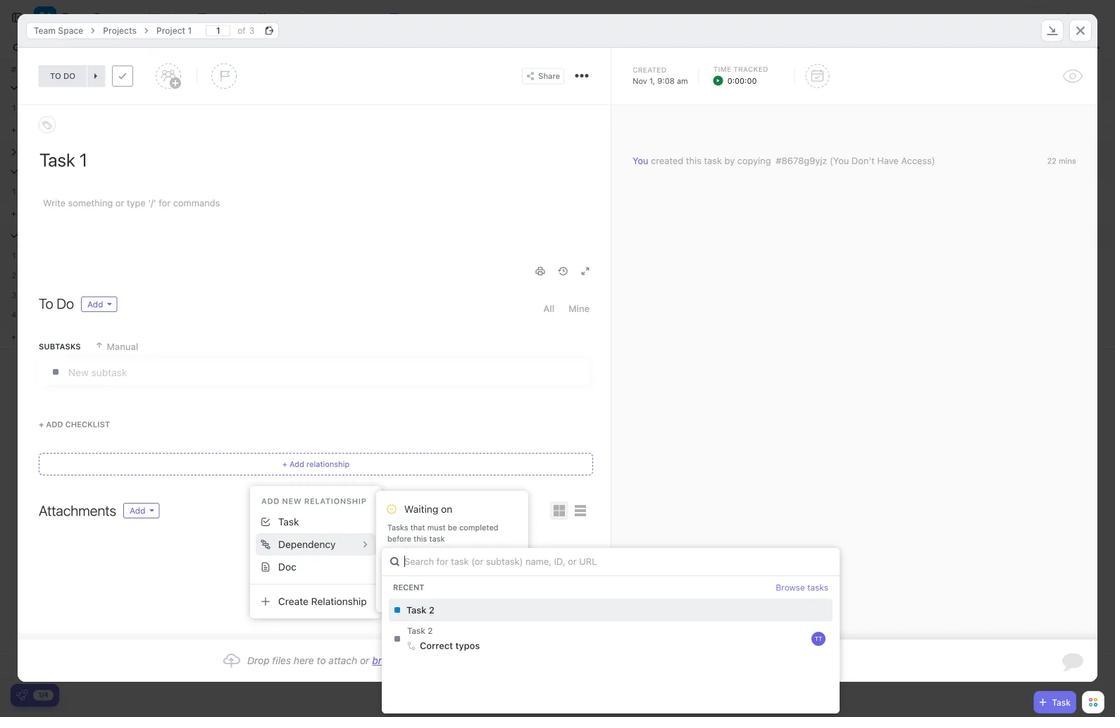 Task type: locate. For each thing, give the bounding box(es) containing it.
0 vertical spatial subtasks
[[818, 43, 855, 53]]

1 vertical spatial typos
[[456, 641, 480, 651]]

to
[[319, 104, 329, 113], [317, 655, 326, 667]]

+ up new
[[283, 460, 287, 469]]

this inside tasks that can't start until this task is completed
[[486, 578, 499, 588]]

add left the "checklist"
[[46, 420, 63, 429]]

is
[[388, 590, 394, 599]]

4 set priority element from the top
[[590, 306, 611, 327]]

1 horizontal spatial add
[[261, 497, 280, 506]]

add new relationship
[[261, 497, 367, 506]]

#8678g9yjz
[[776, 155, 828, 166]]

0 horizontal spatial add
[[46, 420, 63, 429]]

correct
[[46, 103, 78, 113], [420, 641, 453, 651]]

typos down the search tasks... text field
[[81, 103, 104, 113]]

3 inside task locations element
[[249, 26, 255, 36]]

subtasks right showing
[[818, 43, 855, 53]]

relationship up add new relationship
[[307, 460, 350, 469]]

0 horizontal spatial typos
[[81, 103, 104, 113]]

row group
[[0, 78, 28, 350], [0, 78, 1115, 350], [28, 78, 733, 350], [1080, 78, 1115, 350], [1080, 657, 1115, 680]]

team inside team space button
[[62, 11, 91, 24]]

relationship down + add relationship
[[304, 497, 367, 506]]

1 vertical spatial space
[[58, 26, 83, 36]]

correct typos down tasks that can't start until this task is completed
[[420, 641, 480, 651]]

to
[[39, 295, 53, 312]]

1 vertical spatial relationship
[[304, 497, 367, 506]]

new task right 1 1 2 3 1 4
[[18, 209, 54, 218]]

this inside dialog
[[686, 155, 702, 166]]

1 set priority image from the top
[[590, 247, 611, 268]]

1 new from the top
[[18, 125, 35, 134]]

dialog
[[18, 14, 1098, 682]]

1 vertical spatial to
[[317, 655, 326, 667]]

2 set priority image from the top
[[590, 266, 611, 288]]

share
[[1074, 13, 1097, 23], [539, 72, 560, 81]]

browse link
[[372, 655, 405, 667]]

press space to select this row. row containing 3
[[0, 285, 28, 305]]

press space to select this row. row containing 4
[[0, 305, 28, 325]]

automations
[[970, 13, 1021, 23]]

22 mins
[[1048, 156, 1077, 166]]

of 3
[[238, 26, 255, 36]]

dialog containing to do
[[18, 14, 1098, 682]]

team up tasks... at the left top
[[62, 11, 91, 24]]

onboarding checklist button image
[[16, 690, 27, 701]]

set priority element
[[590, 247, 611, 268], [590, 266, 611, 288], [590, 286, 611, 307], [590, 306, 611, 327]]

team up search
[[34, 26, 56, 36]]

share button inside task details element
[[522, 68, 565, 84]]

space for team space button
[[94, 11, 127, 24]]

monday
[[456, 103, 490, 113]]

0 horizontal spatial team
[[34, 26, 56, 36]]

1 vertical spatial new
[[18, 209, 35, 218]]

0 horizontal spatial share
[[539, 72, 560, 81]]

typos down tasks that can't start until this task is completed
[[456, 641, 480, 651]]

1 vertical spatial subtasks
[[39, 342, 81, 351]]

new task down urgent
[[18, 125, 54, 134]]

0 horizontal spatial share button
[[522, 68, 565, 84]]

task 2
[[33, 186, 61, 197], [407, 605, 435, 616], [407, 626, 433, 636]]

calendar link
[[272, 0, 320, 35]]

0 vertical spatial correct typos
[[46, 103, 104, 113]]

0 horizontal spatial +
[[39, 420, 44, 429]]

task right until
[[502, 578, 517, 588]]

task
[[704, 155, 722, 166], [502, 578, 517, 588]]

+ left the "checklist"
[[39, 420, 44, 429]]

0 vertical spatial team space
[[62, 11, 127, 24]]

4
[[12, 310, 17, 319]]

projects
[[103, 26, 137, 36]]

share for right the share 'button'
[[1074, 13, 1097, 23]]

3 set priority element from the top
[[590, 286, 611, 307]]

0 vertical spatial task
[[704, 155, 722, 166]]

1 horizontal spatial subtasks
[[818, 43, 855, 53]]

row group containing urgent
[[0, 78, 1115, 350]]

1 vertical spatial team space
[[34, 26, 83, 36]]

1
[[188, 26, 192, 36], [12, 103, 16, 112], [12, 187, 16, 196], [12, 251, 16, 260]]

0 vertical spatial task 2
[[33, 186, 61, 197]]

+ add relationship
[[283, 460, 350, 469]]

0 vertical spatial correct
[[46, 103, 78, 113]]

team space inside button
[[62, 11, 127, 24]]

to do
[[319, 104, 343, 113]]

row group containing 1 1 2 3 1 4
[[0, 78, 28, 350]]

2 vertical spatial task 2
[[407, 626, 433, 636]]

created
[[651, 155, 684, 166]]

0 vertical spatial relationship
[[307, 460, 350, 469]]

copying
[[738, 155, 771, 166]]

row
[[28, 61, 733, 78]]

nov
[[633, 76, 647, 85]]

1 vertical spatial correct typos
[[420, 641, 480, 651]]

(1)
[[84, 82, 95, 93], [86, 166, 97, 177]]

0 horizontal spatial subtasks
[[39, 342, 81, 351]]

1 vertical spatial add
[[290, 460, 304, 469]]

add for add checklist
[[46, 420, 63, 429]]

normal cell
[[0, 162, 1115, 181]]

0 vertical spatial add
[[46, 420, 63, 429]]

add
[[46, 420, 63, 429], [290, 460, 304, 469], [261, 497, 280, 506]]

cell
[[169, 182, 310, 201], [310, 182, 451, 201], [451, 182, 592, 201], [28, 246, 169, 265], [169, 246, 310, 265], [310, 246, 451, 265], [451, 246, 592, 265], [28, 266, 169, 285], [169, 266, 310, 285], [310, 266, 451, 285], [451, 266, 592, 285], [169, 285, 310, 304], [310, 285, 451, 304], [451, 285, 592, 304], [169, 305, 310, 324], [310, 305, 451, 324], [451, 305, 592, 324], [28, 657, 169, 680], [451, 657, 592, 680], [592, 657, 733, 680]]

(1) inside urgent cell
[[84, 82, 95, 93]]

completed
[[396, 590, 435, 599]]

0 horizontal spatial correct
[[46, 103, 78, 113]]

dependency
[[278, 539, 336, 550]]

task 2 inside row group
[[33, 186, 61, 197]]

space up tasks... at the left top
[[58, 26, 83, 36]]

grid
[[0, 61, 1116, 681]]

team space for team space link
[[34, 26, 83, 36]]

0 vertical spatial share button
[[1057, 6, 1103, 29]]

or
[[360, 655, 370, 667]]

correct typos down urgent
[[46, 103, 104, 113]]

you created this task by copying #8678g9yjz (you don't have access)
[[633, 155, 936, 166]]

1 vertical spatial +
[[283, 460, 287, 469]]

new task
[[18, 125, 54, 134], [18, 209, 54, 218], [18, 332, 54, 341]]

0 vertical spatial (1)
[[84, 82, 95, 93]]

0 vertical spatial typos
[[81, 103, 104, 113]]

subtasks
[[818, 43, 855, 53], [39, 342, 81, 351]]

1 vertical spatial (1)
[[86, 166, 97, 177]]

correct typos
[[46, 103, 104, 113], [420, 641, 480, 651]]

space inside task locations element
[[58, 26, 83, 36]]

grid containing urgent
[[0, 61, 1116, 681]]

press space to select this row. row
[[0, 98, 28, 118], [28, 98, 733, 120], [0, 182, 28, 202], [28, 182, 733, 204], [0, 246, 28, 266], [28, 246, 733, 268], [0, 266, 28, 285], [28, 266, 733, 288], [0, 285, 28, 305], [28, 285, 733, 307], [0, 305, 28, 325], [28, 305, 733, 327], [28, 657, 733, 681]]

add for add relationship
[[290, 460, 304, 469]]

this right until
[[486, 578, 499, 588]]

2 new from the top
[[18, 209, 35, 218]]

search
[[26, 43, 54, 53]]

this
[[686, 155, 702, 166], [486, 578, 499, 588]]

new task down 'to'
[[18, 332, 54, 341]]

(1) right normal
[[86, 166, 97, 177]]

correct down urgent
[[46, 103, 78, 113]]

1 horizontal spatial task
[[704, 155, 722, 166]]

share for the share 'button' in task details element
[[539, 72, 560, 81]]

relationship inside task body element
[[307, 460, 350, 469]]

task
[[37, 125, 54, 134], [33, 186, 53, 197], [37, 209, 54, 218], [33, 290, 53, 301], [33, 310, 53, 320], [37, 332, 54, 341], [407, 605, 427, 616], [407, 626, 426, 636], [1052, 698, 1071, 708]]

22
[[1048, 156, 1057, 166]]

task inside tasks that can't start until this task is completed
[[502, 578, 517, 588]]

files
[[272, 655, 291, 667]]

set priority image
[[590, 247, 611, 268], [590, 266, 611, 288], [590, 286, 611, 307]]

1 horizontal spatial typos
[[456, 641, 480, 651]]

team space inside task locations element
[[34, 26, 83, 36]]

0 vertical spatial task 3
[[33, 290, 61, 301]]

1 horizontal spatial share
[[1074, 13, 1097, 23]]

1 1 2 3 1 4
[[12, 103, 17, 319]]

0 horizontal spatial correct typos
[[46, 103, 104, 113]]

space
[[94, 11, 127, 24], [58, 26, 83, 36]]

row group containing correct typos
[[28, 78, 733, 350]]

add left new
[[261, 497, 280, 506]]

team
[[62, 11, 91, 24], [34, 26, 56, 36]]

new
[[18, 125, 35, 134], [18, 209, 35, 218], [18, 332, 35, 341]]

New subtask text field
[[68, 359, 589, 385]]

1 vertical spatial share button
[[522, 68, 565, 84]]

0 vertical spatial new task
[[18, 125, 54, 134]]

1 vertical spatial team
[[34, 26, 56, 36]]

space inside button
[[94, 11, 127, 24]]

subtasks down to do
[[39, 342, 81, 351]]

add up new
[[290, 460, 304, 469]]

subtasks inside task body element
[[39, 342, 81, 351]]

task left the by
[[704, 155, 722, 166]]

1 vertical spatial this
[[486, 578, 499, 588]]

2 horizontal spatial add
[[290, 460, 304, 469]]

0 vertical spatial +
[[39, 420, 44, 429]]

1 horizontal spatial +
[[283, 460, 287, 469]]

1 horizontal spatial space
[[94, 11, 127, 24]]

1 vertical spatial correct
[[420, 641, 453, 651]]

1 set priority element from the top
[[590, 247, 611, 268]]

0 vertical spatial to
[[319, 104, 329, 113]]

table
[[405, 12, 430, 23]]

drop files here to attach or browse
[[247, 655, 405, 667]]

drop
[[247, 655, 270, 667]]

0 vertical spatial team
[[62, 11, 91, 24]]

3 new task from the top
[[18, 332, 54, 341]]

to left do
[[319, 104, 329, 113]]

1 horizontal spatial this
[[686, 155, 702, 166]]

0 vertical spatial share
[[1074, 13, 1097, 23]]

showing subtasks
[[782, 43, 855, 53]]

minimize task image
[[1047, 26, 1059, 35]]

0 vertical spatial space
[[94, 11, 127, 24]]

1 vertical spatial new task
[[18, 209, 54, 218]]

space for team space link
[[58, 26, 83, 36]]

0 horizontal spatial this
[[486, 578, 499, 588]]

1 vertical spatial share
[[539, 72, 560, 81]]

to right here
[[317, 655, 326, 667]]

relationship for + add relationship
[[307, 460, 350, 469]]

space up projects at the left top of the page
[[94, 11, 127, 24]]

0 vertical spatial new
[[18, 125, 35, 134]]

team space
[[62, 11, 127, 24], [34, 26, 83, 36]]

team space up projects at the left top of the page
[[62, 11, 127, 24]]

relationship
[[307, 460, 350, 469], [304, 497, 367, 506]]

0 horizontal spatial space
[[58, 26, 83, 36]]

0 vertical spatial this
[[686, 155, 702, 166]]

have
[[878, 155, 899, 166]]

1/4
[[38, 691, 49, 699]]

team inside team space link
[[34, 26, 56, 36]]

2
[[55, 186, 61, 197], [12, 271, 17, 280], [429, 605, 435, 616], [428, 626, 433, 636]]

task 3
[[33, 290, 61, 301], [33, 310, 61, 320]]

+
[[39, 420, 44, 429], [283, 460, 287, 469]]

0 horizontal spatial task
[[502, 578, 517, 588]]

team space for team space button
[[62, 11, 127, 24]]

2 vertical spatial new task
[[18, 332, 54, 341]]

correct inside row group
[[46, 103, 78, 113]]

correct down 'completed'
[[420, 641, 453, 651]]

1 vertical spatial task
[[502, 578, 517, 588]]

terry turtle
[[174, 103, 223, 113]]

this right created
[[686, 155, 702, 166]]

1 horizontal spatial team
[[62, 11, 91, 24]]

showing subtasks button
[[766, 39, 859, 56]]

gantt link
[[346, 0, 378, 35]]

1 vertical spatial task 3
[[33, 310, 61, 320]]

team space link
[[27, 22, 90, 39]]

team space up search tasks...
[[34, 26, 83, 36]]

press space to select this row. row containing task 2
[[28, 182, 733, 204]]

3
[[249, 26, 255, 36], [55, 290, 61, 301], [12, 290, 17, 300], [55, 310, 61, 320]]

(1) right urgent
[[84, 82, 95, 93]]

created
[[633, 66, 667, 74]]

1 vertical spatial task 2
[[407, 605, 435, 616]]

access)
[[902, 155, 936, 166]]

to inside dialog
[[317, 655, 326, 667]]

2 vertical spatial new
[[18, 332, 35, 341]]

share inside task details element
[[539, 72, 560, 81]]

terry
[[174, 103, 196, 113]]

list
[[163, 12, 180, 23]]



Task type: describe. For each thing, give the bounding box(es) containing it.
showing
[[782, 43, 816, 53]]

mins
[[1059, 156, 1077, 166]]

blocking
[[405, 559, 444, 570]]

+ for + add checklist
[[39, 420, 44, 429]]

team for team space button
[[62, 11, 91, 24]]

team for team space link
[[34, 26, 56, 36]]

3 set priority image from the top
[[590, 286, 611, 307]]

do
[[57, 295, 74, 312]]

9:08
[[658, 76, 675, 85]]

here
[[294, 655, 314, 667]]

urgent
[[45, 81, 77, 93]]

project 1 link
[[149, 22, 199, 39]]

gantt
[[346, 12, 372, 23]]

by
[[725, 155, 735, 166]]

until
[[468, 578, 484, 588]]

#
[[11, 64, 16, 74]]

correct typos inside row group
[[46, 103, 104, 113]]

am
[[677, 76, 688, 85]]

press space to select this row. row containing 2
[[0, 266, 28, 285]]

set priority image
[[590, 306, 611, 327]]

new
[[282, 497, 302, 506]]

automations button
[[963, 7, 1028, 28]]

you
[[633, 155, 649, 166]]

dependency button
[[256, 533, 376, 556]]

2 new task from the top
[[18, 209, 54, 218]]

time tracked
[[714, 65, 769, 73]]

task body element
[[18, 105, 611, 640]]

list link
[[163, 0, 185, 35]]

mine link
[[569, 297, 590, 321]]

1 horizontal spatial correct typos
[[420, 641, 480, 651]]

press space to select this row. row containing correct typos
[[28, 98, 733, 120]]

created nov 1, 9:08 am
[[633, 66, 688, 85]]

2 task 3 from the top
[[33, 310, 61, 320]]

normal (1)
[[45, 165, 97, 177]]

2 vertical spatial add
[[261, 497, 280, 506]]

project
[[156, 26, 185, 36]]

1 inside 'link'
[[188, 26, 192, 36]]

all
[[544, 303, 555, 314]]

1,
[[650, 76, 655, 85]]

monday cell
[[451, 98, 592, 117]]

subtasks inside showing subtasks button
[[818, 43, 855, 53]]

mine
[[569, 303, 590, 314]]

team space button
[[56, 2, 127, 33]]

all link
[[544, 297, 555, 321]]

attach
[[329, 655, 357, 667]]

to do
[[39, 295, 74, 312]]

(you
[[830, 155, 849, 166]]

tracked
[[734, 65, 769, 73]]

task details element
[[18, 48, 1098, 105]]

board
[[212, 12, 240, 23]]

relationship for add new relationship
[[304, 497, 367, 506]]

recent
[[393, 583, 425, 592]]

turtle
[[199, 103, 223, 113]]

me button
[[862, 39, 895, 56]]

1 new task from the top
[[18, 125, 54, 134]]

start
[[448, 578, 465, 588]]

checklist
[[65, 420, 110, 429]]

to inside cell
[[319, 104, 329, 113]]

browse
[[776, 583, 805, 593]]

board link
[[212, 0, 245, 35]]

browse
[[372, 655, 405, 667]]

+ for + add relationship
[[283, 460, 287, 469]]

3 inside 1 1 2 3 1 4
[[12, 290, 17, 300]]

tasks...
[[56, 43, 85, 53]]

Set task position in this List number field
[[206, 25, 231, 36]]

3 new from the top
[[18, 332, 35, 341]]

Search for task (or subtask) name, ID, or URL text field
[[382, 548, 840, 576]]

don't
[[852, 155, 875, 166]]

1 horizontal spatial correct
[[420, 641, 453, 651]]

Search tasks... text field
[[26, 38, 143, 58]]

time
[[714, 65, 732, 73]]

of
[[238, 26, 246, 36]]

tasks that can't start until this task is completed
[[388, 578, 517, 599]]

browse tasks
[[776, 583, 829, 593]]

attachments
[[39, 502, 116, 519]]

2 set priority element from the top
[[590, 266, 611, 288]]

project 1
[[156, 26, 192, 36]]

(1) inside normal (1)
[[86, 166, 97, 177]]

+ add checklist
[[39, 420, 110, 429]]

2 inside 1 1 2 3 1 4
[[12, 271, 17, 280]]

tt
[[815, 636, 823, 642]]

tasks
[[388, 578, 408, 588]]

task inside dialog
[[704, 155, 722, 166]]

search tasks...
[[26, 43, 85, 53]]

that
[[411, 578, 425, 588]]

urgent cell
[[0, 78, 1115, 97]]

projects link
[[96, 22, 144, 39]]

to do cell
[[310, 98, 451, 117]]

do
[[332, 104, 343, 113]]

task locations element
[[18, 14, 1098, 48]]

onboarding checklist button element
[[16, 690, 27, 701]]

tasks
[[808, 583, 829, 593]]

me
[[877, 43, 889, 53]]

terry turtle cell
[[169, 98, 310, 117]]

1 task 3 from the top
[[33, 290, 61, 301]]

calendar
[[272, 12, 314, 23]]

table link
[[405, 0, 435, 35]]

1 horizontal spatial share button
[[1057, 6, 1103, 29]]

normal
[[45, 165, 79, 177]]

Edit task name text field
[[39, 148, 590, 172]]

assignees
[[913, 43, 954, 53]]

can't
[[427, 578, 446, 588]]



Task type: vqa. For each thing, say whether or not it's contained in the screenshot.
Task 1
no



